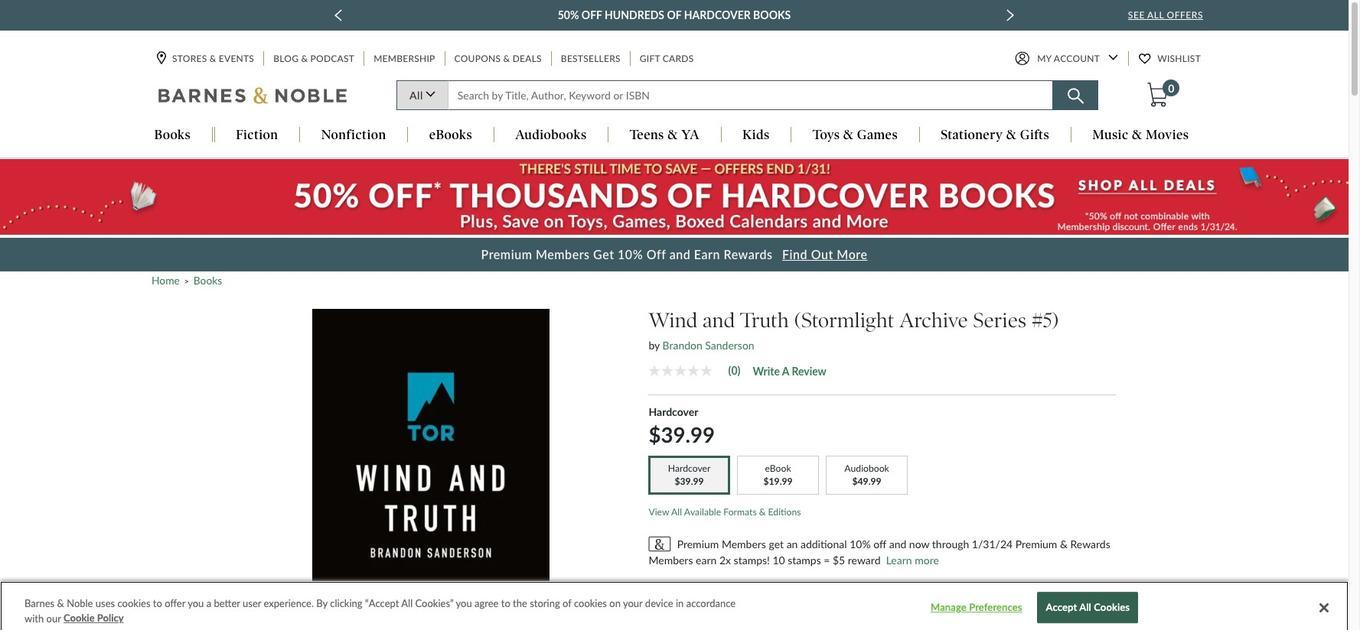 Task type: vqa. For each thing, say whether or not it's contained in the screenshot.
"eBook $19.99"
yes



Task type: describe. For each thing, give the bounding box(es) containing it.
review
[[792, 365, 827, 378]]

see
[[1128, 9, 1145, 21]]

nonfiction
[[321, 127, 386, 143]]

ya
[[682, 127, 700, 143]]

& for barnes & noble uses cookies to offer you a better user experience. by clicking "accept all cookies" you agree to the storing of cookies on your device in accordance with our
[[57, 597, 64, 609]]

hundreds
[[605, 8, 665, 21]]

manage preferences button
[[929, 592, 1025, 622]]

0 vertical spatial books
[[753, 8, 791, 21]]

truth
[[740, 308, 789, 333]]

cookie policy
[[64, 611, 124, 624]]

this
[[694, 609, 720, 623]]

my account button
[[1015, 52, 1119, 66]]

wind
[[649, 308, 698, 333]]

user image
[[1015, 52, 1030, 66]]

$5
[[833, 554, 845, 567]]

premium for premium members get an additional 10% off and now through 1/31/24 premium & rewards members earn 2x stamps! 10 stamps = $5 reward
[[677, 538, 719, 551]]

offer
[[165, 597, 185, 609]]

toys & games button
[[792, 127, 919, 144]]

and inside the wind and truth (stormlight archive series #5) by brandon sanderson
[[703, 308, 735, 333]]

more
[[837, 247, 868, 261]]

$19.99
[[764, 476, 793, 488]]

see all offers
[[1128, 9, 1204, 21]]

0
[[1168, 82, 1175, 95]]

privacy alert dialog
[[0, 580, 1349, 631]]

learn more link
[[886, 553, 939, 570]]

0 vertical spatial of
[[667, 8, 682, 21]]

with
[[24, 611, 44, 624]]

stamps
[[788, 554, 821, 567]]

all for accept
[[1080, 600, 1092, 612]]

2 cookies from the left
[[574, 597, 607, 609]]

our
[[46, 611, 61, 624]]

uses
[[96, 597, 115, 609]]

the
[[513, 597, 527, 609]]

cart image
[[1148, 83, 1169, 108]]

Search by Title, Author, Keyword or ISBN text field
[[448, 81, 1053, 111]]

write a review
[[753, 365, 827, 378]]

kids
[[743, 127, 770, 143]]

wind and truth (stormlight archive series #5) by brandon sanderson
[[649, 308, 1059, 352]]

off
[[874, 538, 887, 551]]

gifts
[[1020, 127, 1050, 143]]

=
[[824, 554, 830, 567]]

account
[[1054, 53, 1100, 65]]

stationery & gifts
[[941, 127, 1050, 143]]

reward
[[848, 554, 881, 567]]

& for blog & podcast
[[301, 53, 308, 65]]

2x
[[720, 554, 731, 567]]

ebooks button
[[408, 127, 494, 144]]

membership
[[374, 53, 435, 65]]

all for see
[[1148, 9, 1164, 21]]

learn more
[[886, 554, 939, 567]]

policy
[[97, 611, 124, 624]]

now
[[909, 538, 930, 551]]

gift
[[640, 53, 660, 65]]

noble
[[67, 597, 93, 609]]

none submit inside $39.99 main content
[[926, 612, 1100, 631]]

logo image
[[158, 87, 348, 108]]

all inside barnes & noble uses cookies to offer you a better user experience. by clicking "accept all cookies" you agree to the storing of cookies on your device in accordance with our
[[401, 597, 413, 609]]

books inside button
[[154, 127, 191, 143]]

previous slide / item image
[[335, 9, 342, 21]]

premium for premium members get 10% off and earn rewards find out more
[[481, 247, 532, 261]]

2 horizontal spatial premium
[[1016, 538, 1058, 551]]

1/31/24
[[972, 538, 1013, 551]]

a inside barnes & noble uses cookies to offer you a better user experience. by clicking "accept all cookies" you agree to the storing of cookies on your device in accordance with our
[[206, 597, 211, 609]]

brandon sanderson link
[[663, 339, 755, 352]]

earn
[[696, 554, 717, 567]]

coupons & deals link
[[453, 52, 543, 66]]

search image
[[1068, 88, 1084, 104]]

fiction button
[[215, 127, 299, 144]]

& inside premium members get an additional 10% off and now through 1/31/24 premium & rewards members earn 2x stamps! 10 stamps = $5 reward
[[1060, 538, 1068, 551]]

experience.
[[264, 597, 314, 609]]

audiobooks button
[[494, 127, 608, 144]]

accordance
[[686, 597, 736, 609]]

$39.99
[[649, 422, 715, 448]]

available
[[684, 507, 721, 518]]

ship
[[665, 609, 691, 623]]

hardcover $39.99
[[649, 406, 720, 448]]

formats
[[724, 507, 757, 518]]

toys & games
[[813, 127, 898, 143]]

barnes & noble uses cookies to offer you a better user experience. by clicking "accept all cookies" you agree to the storing of cookies on your device in accordance with our
[[24, 597, 736, 624]]

storing
[[530, 597, 560, 609]]

books inside $39.99 main content
[[194, 274, 222, 287]]

audiobooks
[[515, 127, 587, 143]]

events
[[219, 53, 254, 65]]

on
[[610, 597, 621, 609]]

books link
[[194, 274, 222, 287]]

my
[[1038, 53, 1052, 65]]

#5)
[[1032, 308, 1059, 333]]

more
[[915, 554, 939, 567]]

0 horizontal spatial rewards
[[724, 247, 773, 261]]

item
[[723, 609, 752, 623]]

members for get
[[722, 538, 766, 551]]

device
[[645, 597, 673, 609]]

of inside barnes & noble uses cookies to offer you a better user experience. by clicking "accept all cookies" you agree to the storing of cookies on your device in accordance with our
[[563, 597, 572, 609]]

sanderson
[[705, 339, 755, 352]]

accept all cookies button
[[1038, 591, 1139, 623]]

stationery
[[941, 127, 1003, 143]]

view
[[649, 507, 669, 518]]

all link
[[397, 81, 448, 111]]

find
[[782, 247, 808, 261]]

& for music & movies
[[1132, 127, 1143, 143]]

view all available formats & editions
[[649, 507, 801, 518]]

2 to from the left
[[501, 597, 511, 609]]

offers
[[1167, 9, 1204, 21]]

teens
[[630, 127, 664, 143]]

all down the membership link
[[410, 89, 423, 102]]



Task type: locate. For each thing, give the bounding box(es) containing it.
coupons & deals
[[454, 53, 542, 65]]

0 horizontal spatial off
[[582, 8, 602, 21]]

(0) button
[[649, 364, 753, 377]]

0 vertical spatial a
[[782, 365, 789, 378]]

premium
[[481, 247, 532, 261], [677, 538, 719, 551], [1016, 538, 1058, 551]]

0 horizontal spatial books
[[154, 127, 191, 143]]

books button
[[133, 127, 212, 144]]

bestsellers
[[561, 53, 621, 65]]

&
[[210, 53, 216, 65], [301, 53, 308, 65], [503, 53, 510, 65], [668, 127, 678, 143], [844, 127, 854, 143], [1007, 127, 1017, 143], [1132, 127, 1143, 143], [759, 507, 766, 518], [1060, 538, 1068, 551], [57, 597, 64, 609]]

2 horizontal spatial and
[[889, 538, 907, 551]]

10
[[773, 554, 785, 567]]

1 horizontal spatial premium
[[677, 538, 719, 551]]

ebook $19.99
[[764, 463, 793, 488]]

a right write
[[782, 365, 789, 378]]

series
[[973, 308, 1027, 333]]

& inside barnes & noble uses cookies to offer you a better user experience. by clicking "accept all cookies" you agree to the storing of cookies on your device in accordance with our
[[57, 597, 64, 609]]

0 vertical spatial members
[[536, 247, 590, 261]]

1 horizontal spatial 10%
[[850, 538, 871, 551]]

& right blog
[[301, 53, 308, 65]]

& left deals
[[503, 53, 510, 65]]

0 horizontal spatial cookies
[[118, 597, 150, 609]]

cookies
[[1094, 600, 1130, 612]]

10% inside premium members get an additional 10% off and now through 1/31/24 premium & rewards members earn 2x stamps! 10 stamps = $5 reward
[[850, 538, 871, 551]]

(stormlight
[[794, 308, 895, 333]]

None submit
[[926, 612, 1100, 631]]

teens & ya
[[630, 127, 700, 143]]

in
[[676, 597, 684, 609]]

$39.99 main content
[[0, 159, 1349, 631]]

cookie policy link
[[64, 611, 124, 626]]

1 vertical spatial books
[[154, 127, 191, 143]]

cookies"
[[415, 597, 454, 609]]

1 horizontal spatial you
[[456, 597, 472, 609]]

50% off thousans of hardcover books, plus, save on toys, games, boxed calendars and more image
[[0, 160, 1349, 235]]

1 horizontal spatial books
[[194, 274, 222, 287]]

& for stores & events
[[210, 53, 216, 65]]

(0)
[[729, 364, 741, 377]]

1 horizontal spatial members
[[649, 554, 693, 567]]

rewards
[[724, 247, 773, 261], [1071, 538, 1111, 551]]

fiction
[[236, 127, 278, 143]]

0 horizontal spatial of
[[563, 597, 572, 609]]

members
[[536, 247, 590, 261], [722, 538, 766, 551], [649, 554, 693, 567]]

all right view
[[671, 507, 682, 518]]

0 vertical spatial rewards
[[724, 247, 773, 261]]

home
[[152, 274, 180, 287]]

off inside 50% off hundreds of hardcover books link
[[582, 8, 602, 21]]

deals
[[513, 53, 542, 65]]

& right stores
[[210, 53, 216, 65]]

2 vertical spatial members
[[649, 554, 693, 567]]

cookie
[[64, 611, 95, 624]]

2 you from the left
[[456, 597, 472, 609]]

wind and truth (stormlight archive series #5) image
[[313, 309, 549, 631]]

2 vertical spatial books
[[194, 274, 222, 287]]

1 horizontal spatial a
[[782, 365, 789, 378]]

and up learn
[[889, 538, 907, 551]]

0 button
[[1146, 80, 1180, 108]]

rewards up accept all cookies
[[1071, 538, 1111, 551]]

hardcover inside the "hardcover $39.99"
[[649, 406, 699, 419]]

music & movies
[[1093, 127, 1189, 143]]

games
[[857, 127, 898, 143]]

2 horizontal spatial members
[[722, 538, 766, 551]]

and inside premium members get an additional 10% off and now through 1/31/24 premium & rewards members earn 2x stamps! 10 stamps = $5 reward
[[889, 538, 907, 551]]

all inside button
[[1080, 600, 1092, 612]]

a left better
[[206, 597, 211, 609]]

1 vertical spatial 10%
[[850, 538, 871, 551]]

& inside the coupons & deals link
[[503, 53, 510, 65]]

ship this item
[[665, 609, 752, 623]]

& inside toys & games button
[[844, 127, 854, 143]]

cookies up policy
[[118, 597, 150, 609]]

& left ya
[[668, 127, 678, 143]]

gift cards
[[640, 53, 694, 65]]

& for coupons & deals
[[503, 53, 510, 65]]

all for view
[[671, 507, 682, 518]]

& left editions
[[759, 507, 766, 518]]

stamps!
[[734, 554, 770, 567]]

by
[[316, 597, 328, 609]]

2 horizontal spatial books
[[753, 8, 791, 21]]

& inside blog & podcast link
[[301, 53, 308, 65]]

1 horizontal spatial to
[[501, 597, 511, 609]]

1 horizontal spatial and
[[703, 308, 735, 333]]

& inside music & movies button
[[1132, 127, 1143, 143]]

& for teens & ya
[[668, 127, 678, 143]]

off
[[582, 8, 602, 21], [647, 247, 666, 261]]

wishlist
[[1158, 53, 1201, 65]]

down arrow image
[[1109, 55, 1119, 61]]

podcast
[[310, 53, 355, 65]]

stores & events
[[172, 53, 254, 65]]

all right the "see"
[[1148, 9, 1164, 21]]

stationery & gifts button
[[920, 127, 1071, 144]]

get
[[593, 247, 614, 261]]

1 vertical spatial members
[[722, 538, 766, 551]]

& inside stores & events link
[[210, 53, 216, 65]]

10% up reward at bottom
[[850, 538, 871, 551]]

0 horizontal spatial a
[[206, 597, 211, 609]]

& up the accept
[[1060, 538, 1068, 551]]

& right music
[[1132, 127, 1143, 143]]

by
[[649, 339, 660, 352]]

1 vertical spatial a
[[206, 597, 211, 609]]

hardcover up '$39.99'
[[649, 406, 699, 419]]

coupons
[[454, 53, 501, 65]]

0 horizontal spatial premium
[[481, 247, 532, 261]]

0 horizontal spatial members
[[536, 247, 590, 261]]

1 horizontal spatial of
[[667, 8, 682, 21]]

and left earn
[[670, 247, 691, 261]]

& inside teens & ya button
[[668, 127, 678, 143]]

1 horizontal spatial rewards
[[1071, 538, 1111, 551]]

0 vertical spatial off
[[582, 8, 602, 21]]

1 vertical spatial rewards
[[1071, 538, 1111, 551]]

0 vertical spatial hardcover
[[684, 8, 751, 21]]

home link
[[152, 274, 180, 287]]

& for toys & games
[[844, 127, 854, 143]]

1 vertical spatial off
[[647, 247, 666, 261]]

off inside $39.99 main content
[[647, 247, 666, 261]]

next slide / item image
[[1007, 9, 1014, 21]]

see all offers link
[[1128, 9, 1204, 21]]

premium members get an additional 10% off and now through 1/31/24 premium & rewards members earn 2x stamps! 10 stamps = $5 reward
[[649, 538, 1111, 567]]

rewards right earn
[[724, 247, 773, 261]]

blog
[[273, 53, 299, 65]]

& inside 'stationery & gifts' 'button'
[[1007, 127, 1017, 143]]

nonfiction button
[[300, 127, 407, 144]]

audiobook $49.99
[[845, 463, 889, 488]]

a inside $39.99 main content
[[782, 365, 789, 378]]

movies
[[1146, 127, 1189, 143]]

10% right the get at the left top
[[618, 247, 643, 261]]

you right offer
[[188, 597, 204, 609]]

agree
[[475, 597, 499, 609]]

& up our
[[57, 597, 64, 609]]

ebooks
[[429, 127, 472, 143]]

of right storing
[[563, 597, 572, 609]]

you left agree
[[456, 597, 472, 609]]

& right toys
[[844, 127, 854, 143]]

1 vertical spatial of
[[563, 597, 572, 609]]

all right the accept
[[1080, 600, 1092, 612]]

1 vertical spatial and
[[703, 308, 735, 333]]

barnes
[[24, 597, 55, 609]]

wishlist link
[[1139, 52, 1203, 66]]

hardcover
[[684, 8, 751, 21], [649, 406, 699, 419]]

None field
[[448, 81, 1053, 111]]

all inside $39.99 main content
[[671, 507, 682, 518]]

and
[[670, 247, 691, 261], [703, 308, 735, 333], [889, 538, 907, 551]]

manage
[[931, 600, 967, 612]]

members left earn
[[649, 554, 693, 567]]

a
[[782, 365, 789, 378], [206, 597, 211, 609]]

0 vertical spatial and
[[670, 247, 691, 261]]

to left the
[[501, 597, 511, 609]]

2 vertical spatial and
[[889, 538, 907, 551]]

preferences
[[969, 600, 1023, 612]]

0 horizontal spatial to
[[153, 597, 162, 609]]

0 horizontal spatial 10%
[[618, 247, 643, 261]]

earn
[[694, 247, 720, 261]]

members for get
[[536, 247, 590, 261]]

0 horizontal spatial you
[[188, 597, 204, 609]]

get
[[769, 538, 784, 551]]

off left earn
[[647, 247, 666, 261]]

my account
[[1038, 53, 1100, 65]]

members left the get at the left top
[[536, 247, 590, 261]]

1 horizontal spatial off
[[647, 247, 666, 261]]

gift cards link
[[638, 52, 695, 66]]

to
[[153, 597, 162, 609], [501, 597, 511, 609]]

an
[[787, 538, 798, 551]]

your
[[623, 597, 643, 609]]

stores & events link
[[157, 52, 256, 66]]

& left gifts
[[1007, 127, 1017, 143]]

cookies left on
[[574, 597, 607, 609]]

bestsellers link
[[560, 52, 622, 66]]

0 vertical spatial 10%
[[618, 247, 643, 261]]

1 horizontal spatial cookies
[[574, 597, 607, 609]]

audiobook
[[845, 463, 889, 475]]

accept
[[1046, 600, 1077, 612]]

1 cookies from the left
[[118, 597, 150, 609]]

write
[[753, 365, 780, 378]]

write a review button
[[753, 365, 827, 378]]

members up "stamps!"
[[722, 538, 766, 551]]

and up brandon sanderson link
[[703, 308, 735, 333]]

1 you from the left
[[188, 597, 204, 609]]

50% off hundreds of hardcover books
[[558, 8, 791, 21]]

& for stationery & gifts
[[1007, 127, 1017, 143]]

1 to from the left
[[153, 597, 162, 609]]

music & movies button
[[1072, 127, 1210, 144]]

through
[[932, 538, 969, 551]]

off right 50%
[[582, 8, 602, 21]]

archive
[[900, 308, 968, 333]]

music
[[1093, 127, 1129, 143]]

rewards inside premium members get an additional 10% off and now through 1/31/24 premium & rewards members earn 2x stamps! 10 stamps = $5 reward
[[1071, 538, 1111, 551]]

teens & ya button
[[609, 127, 721, 144]]

of right hundreds
[[667, 8, 682, 21]]

books
[[753, 8, 791, 21], [154, 127, 191, 143], [194, 274, 222, 287]]

hardcover up "cards"
[[684, 8, 751, 21]]

1 vertical spatial hardcover
[[649, 406, 699, 419]]

additional
[[801, 538, 847, 551]]

all right "accept
[[401, 597, 413, 609]]

to left offer
[[153, 597, 162, 609]]

0 horizontal spatial and
[[670, 247, 691, 261]]



